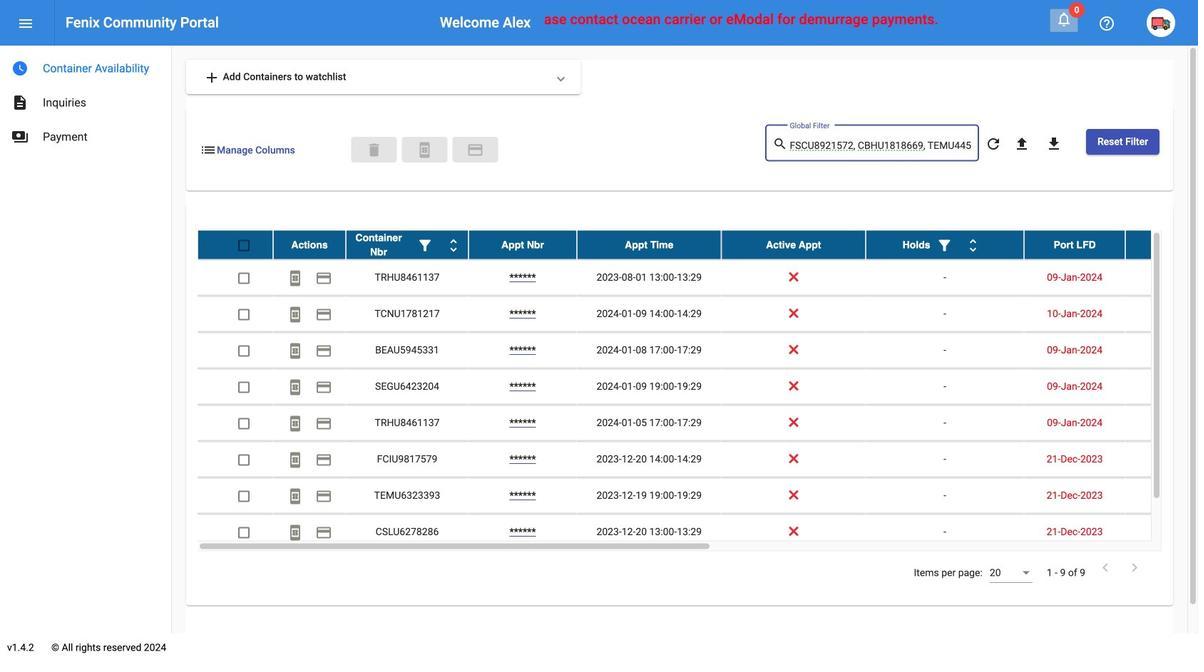 Task type: vqa. For each thing, say whether or not it's contained in the screenshot.
RESET FILTER BUTTON
no



Task type: describe. For each thing, give the bounding box(es) containing it.
2 cell from the top
[[1126, 296, 1198, 332]]

6 column header from the left
[[866, 231, 1024, 259]]

delete image
[[366, 142, 383, 159]]

6 row from the top
[[198, 406, 1198, 442]]

5 cell from the top
[[1126, 406, 1198, 441]]

4 cell from the top
[[1126, 369, 1198, 405]]

8 row from the top
[[198, 478, 1198, 515]]

5 column header from the left
[[722, 231, 866, 259]]

4 row from the top
[[198, 333, 1198, 369]]

5 row from the top
[[198, 369, 1198, 406]]

2 column header from the left
[[346, 231, 469, 259]]

7 column header from the left
[[1024, 231, 1126, 259]]

3 cell from the top
[[1126, 333, 1198, 368]]

4 column header from the left
[[577, 231, 722, 259]]

1 cell from the top
[[1126, 260, 1198, 296]]

7 cell from the top
[[1126, 478, 1198, 514]]



Task type: locate. For each thing, give the bounding box(es) containing it.
3 row from the top
[[198, 296, 1198, 333]]

grid
[[198, 231, 1198, 552]]

6 cell from the top
[[1126, 442, 1198, 478]]

column header
[[273, 231, 346, 259], [346, 231, 469, 259], [469, 231, 577, 259], [577, 231, 722, 259], [722, 231, 866, 259], [866, 231, 1024, 259], [1024, 231, 1126, 259], [1126, 231, 1198, 259]]

cell
[[1126, 260, 1198, 296], [1126, 296, 1198, 332], [1126, 333, 1198, 368], [1126, 369, 1198, 405], [1126, 406, 1198, 441], [1126, 442, 1198, 478], [1126, 478, 1198, 514], [1126, 515, 1198, 550]]

navigation
[[0, 46, 171, 154]]

8 cell from the top
[[1126, 515, 1198, 550]]

1 row from the top
[[198, 231, 1198, 260]]

7 row from the top
[[198, 442, 1198, 478]]

Global Watchlist Filter field
[[790, 140, 972, 151]]

8 column header from the left
[[1126, 231, 1198, 259]]

3 column header from the left
[[469, 231, 577, 259]]

no color image
[[1056, 11, 1073, 28], [17, 15, 34, 32], [11, 94, 29, 111], [200, 142, 217, 159], [467, 142, 484, 159], [445, 237, 462, 254], [936, 237, 953, 254], [315, 270, 332, 287], [315, 306, 332, 323], [287, 379, 304, 396], [315, 379, 332, 396], [287, 415, 304, 433], [315, 415, 332, 433], [315, 488, 332, 505], [315, 525, 332, 542], [1097, 560, 1114, 577]]

1 column header from the left
[[273, 231, 346, 259]]

no color image
[[1099, 15, 1116, 32], [11, 60, 29, 77], [203, 69, 220, 86], [11, 128, 29, 146], [985, 135, 1002, 153], [1014, 135, 1031, 153], [1046, 135, 1063, 153], [773, 136, 790, 153], [416, 142, 433, 159], [417, 237, 434, 254], [965, 237, 982, 254], [287, 270, 304, 287], [287, 306, 304, 323], [287, 343, 304, 360], [315, 343, 332, 360], [287, 452, 304, 469], [315, 452, 332, 469], [287, 488, 304, 505], [287, 525, 304, 542], [1126, 560, 1144, 577]]

row
[[198, 231, 1198, 260], [198, 260, 1198, 296], [198, 296, 1198, 333], [198, 333, 1198, 369], [198, 369, 1198, 406], [198, 406, 1198, 442], [198, 442, 1198, 478], [198, 478, 1198, 515], [198, 515, 1198, 551]]

9 row from the top
[[198, 515, 1198, 551]]

2 row from the top
[[198, 260, 1198, 296]]



